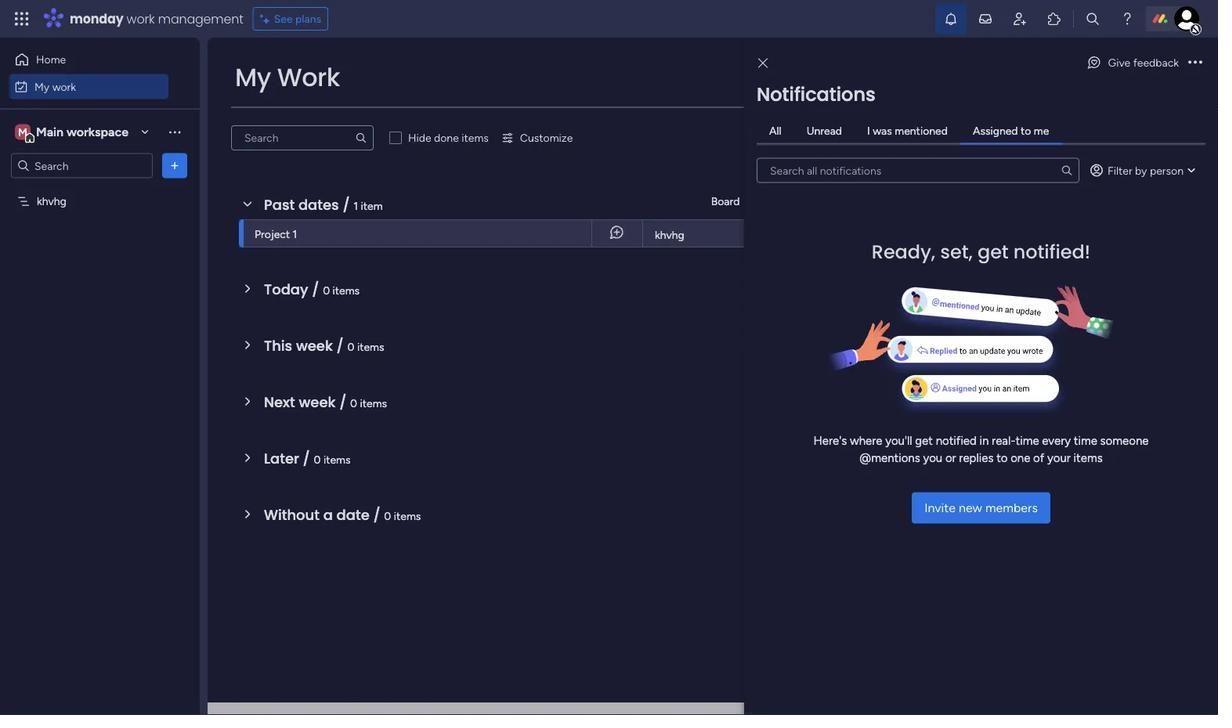 Task type: locate. For each thing, give the bounding box(es) containing it.
workspace
[[67, 125, 129, 140]]

inbox image
[[978, 11, 994, 27]]

0 vertical spatial this
[[839, 229, 857, 241]]

1 left item
[[354, 199, 358, 212]]

the
[[962, 112, 978, 126]]

week for this
[[296, 336, 333, 356]]

option
[[0, 187, 200, 190]]

main content
[[208, 38, 1219, 716]]

my down the home
[[34, 80, 50, 93]]

0 vertical spatial get
[[978, 239, 1009, 265]]

this up 'next'
[[264, 336, 292, 356]]

month
[[860, 229, 889, 241]]

0 right later
[[314, 453, 321, 466]]

invite new members button
[[912, 493, 1051, 524]]

0 vertical spatial work
[[127, 10, 155, 27]]

items inside today / 0 items
[[333, 284, 360, 297]]

1 horizontal spatial khvhg
[[655, 228, 685, 242]]

management
[[158, 10, 243, 27]]

1 vertical spatial column
[[969, 301, 1007, 315]]

v2 overdue deadline image
[[1049, 226, 1061, 241]]

select product image
[[14, 11, 30, 27]]

items right the date at the left
[[394, 509, 421, 523]]

1 horizontal spatial time
[[1074, 434, 1098, 448]]

1 horizontal spatial this
[[839, 229, 857, 241]]

m
[[18, 125, 27, 139]]

dialog containing notifications
[[745, 38, 1219, 716]]

all
[[770, 124, 782, 138]]

items right later
[[324, 453, 351, 466]]

week
[[296, 336, 333, 356], [299, 392, 336, 412]]

dialog
[[745, 38, 1219, 716]]

this for month
[[839, 229, 857, 241]]

khvhg link
[[653, 220, 798, 248]]

see
[[1183, 112, 1200, 126]]

1 vertical spatial this
[[264, 336, 292, 356]]

past
[[264, 195, 295, 215]]

get
[[978, 239, 1009, 265], [916, 434, 933, 448]]

this left month on the right top
[[839, 229, 857, 241]]

to
[[1169, 112, 1180, 126], [1021, 124, 1032, 138], [997, 451, 1008, 466]]

work down the home
[[52, 80, 76, 93]]

1 vertical spatial khvhg
[[655, 228, 685, 242]]

today / 0 items
[[264, 279, 360, 299]]

Search all notifications search field
[[757, 158, 1080, 183]]

0 right the date at the left
[[384, 509, 391, 523]]

time
[[1016, 434, 1040, 448], [1074, 434, 1098, 448]]

0 vertical spatial week
[[296, 336, 333, 356]]

give feedback
[[1109, 56, 1179, 69]]

my left the work
[[235, 60, 271, 95]]

ready,
[[872, 239, 936, 265]]

project 1
[[255, 227, 297, 241]]

0 vertical spatial khvhg
[[37, 195, 66, 208]]

0 horizontal spatial to
[[997, 451, 1008, 466]]

ready, set, get notified!
[[872, 239, 1091, 265]]

time right the every
[[1074, 434, 1098, 448]]

workspace image
[[15, 123, 31, 141]]

0 vertical spatial column
[[957, 262, 995, 275]]

0 down 'this week / 0 items' at the top of the page
[[350, 397, 357, 410]]

0 up next week / 0 items
[[348, 340, 355, 353]]

filter by person button
[[1083, 158, 1206, 183]]

/ down 'this week / 0 items' at the top of the page
[[339, 392, 347, 412]]

0 right today
[[323, 284, 330, 297]]

get up you
[[916, 434, 933, 448]]

monday
[[70, 10, 123, 27]]

khvhg inside 'main content'
[[655, 228, 685, 242]]

0 horizontal spatial khvhg
[[37, 195, 66, 208]]

one
[[1011, 451, 1031, 466]]

item
[[361, 199, 383, 212]]

items down 'this week / 0 items' at the top of the page
[[360, 397, 387, 410]]

my
[[235, 60, 271, 95], [34, 80, 50, 93]]

work
[[127, 10, 155, 27], [52, 80, 76, 93]]

notifications
[[757, 81, 876, 107]]

1 horizontal spatial work
[[127, 10, 155, 27]]

me
[[1034, 124, 1050, 138]]

1
[[354, 199, 358, 212], [293, 227, 297, 241]]

this
[[839, 229, 857, 241], [264, 336, 292, 356]]

khvhg list box
[[0, 185, 200, 426]]

week for next
[[299, 392, 336, 412]]

to inside here's where you'll get notified in real-time every time someone @mentions you or replies to one of your items
[[997, 451, 1008, 466]]

my inside my work button
[[34, 80, 50, 93]]

here's where you'll get notified in real-time every time someone @mentions you or replies to one of your items
[[814, 434, 1149, 466]]

dates
[[299, 195, 339, 215]]

next week / 0 items
[[264, 392, 387, 412]]

0 horizontal spatial 1
[[293, 227, 297, 241]]

real-
[[992, 434, 1016, 448]]

1 vertical spatial week
[[299, 392, 336, 412]]

to left me
[[1021, 124, 1032, 138]]

0 horizontal spatial get
[[916, 434, 933, 448]]

work right monday at the top
[[127, 10, 155, 27]]

feedback
[[1134, 56, 1179, 69]]

column right date
[[957, 262, 995, 275]]

filter
[[1108, 164, 1133, 177]]

work inside button
[[52, 80, 76, 93]]

/ left item
[[343, 195, 350, 215]]

unread
[[807, 124, 843, 138]]

monday work management
[[70, 10, 243, 27]]

week right 'next'
[[299, 392, 336, 412]]

get right set,
[[978, 239, 1009, 265]]

/ right today
[[312, 279, 319, 299]]

assigned to me
[[973, 124, 1050, 138]]

to down real-
[[997, 451, 1008, 466]]

1 vertical spatial get
[[916, 434, 933, 448]]

1 horizontal spatial my
[[235, 60, 271, 95]]

boards
[[931, 184, 965, 197]]

person
[[1150, 164, 1184, 177]]

column right priority
[[969, 301, 1007, 315]]

/ right later
[[303, 449, 310, 469]]

like
[[1151, 112, 1167, 126]]

this for week
[[264, 336, 292, 356]]

column
[[957, 262, 995, 275], [969, 301, 1007, 315]]

1 inside past dates / 1 item
[[354, 199, 358, 212]]

items up 'this week / 0 items' at the top of the page
[[333, 284, 360, 297]]

column for date column
[[957, 262, 995, 275]]

items right your on the bottom right of the page
[[1074, 451, 1103, 466]]

see plans
[[274, 12, 321, 25]]

khvhg inside list box
[[37, 195, 66, 208]]

time up one
[[1016, 434, 1040, 448]]

0 horizontal spatial this
[[264, 336, 292, 356]]

items up next week / 0 items
[[357, 340, 384, 353]]

None search field
[[757, 158, 1080, 183]]

gary orlando image
[[1175, 6, 1200, 31]]

0 horizontal spatial work
[[52, 80, 76, 93]]

this month
[[839, 229, 889, 241]]

workspace selection element
[[15, 123, 131, 143]]

1 vertical spatial work
[[52, 80, 76, 93]]

i
[[868, 124, 871, 138]]

1 horizontal spatial 1
[[354, 199, 358, 212]]

items
[[462, 131, 489, 145], [333, 284, 360, 297], [357, 340, 384, 353], [360, 397, 387, 410], [1074, 451, 1103, 466], [324, 453, 351, 466], [394, 509, 421, 523]]

2 horizontal spatial to
[[1169, 112, 1180, 126]]

0 inside 'later / 0 items'
[[314, 453, 321, 466]]

1 right project
[[293, 227, 297, 241]]

None search field
[[231, 125, 374, 150]]

invite new members
[[925, 501, 1038, 516]]

0 vertical spatial 1
[[354, 199, 358, 212]]

to right like
[[1169, 112, 1180, 126]]

work for monday
[[127, 10, 155, 27]]

help image
[[1120, 11, 1136, 27]]

0 horizontal spatial time
[[1016, 434, 1040, 448]]

/
[[343, 195, 350, 215], [312, 279, 319, 299], [337, 336, 344, 356], [339, 392, 347, 412], [303, 449, 310, 469], [373, 505, 381, 525]]

people
[[931, 145, 965, 158]]

filter by person
[[1108, 164, 1184, 177]]

see
[[274, 12, 293, 25]]

notifications image
[[944, 11, 959, 27]]

/ up next week / 0 items
[[337, 336, 344, 356]]

or
[[946, 451, 957, 466]]

week down today / 0 items
[[296, 336, 333, 356]]

home
[[36, 53, 66, 66]]

0 horizontal spatial my
[[34, 80, 50, 93]]

0 inside next week / 0 items
[[350, 397, 357, 410]]



Task type: describe. For each thing, give the bounding box(es) containing it.
options image
[[1189, 57, 1203, 68]]

by
[[1136, 164, 1148, 177]]

options image
[[167, 158, 183, 174]]

main
[[36, 125, 64, 140]]

where
[[850, 434, 883, 448]]

invite members image
[[1013, 11, 1028, 27]]

search everything image
[[1085, 11, 1101, 27]]

this week / 0 items
[[264, 336, 384, 356]]

priority column
[[931, 301, 1007, 315]]

my for my work
[[235, 60, 271, 95]]

set,
[[941, 239, 973, 265]]

give feedback button
[[1080, 50, 1186, 75]]

items inside next week / 0 items
[[360, 397, 387, 410]]

0 inside 'this week / 0 items'
[[348, 340, 355, 353]]

customize button
[[495, 125, 579, 150]]

hide
[[408, 131, 432, 145]]

main content containing past dates /
[[208, 38, 1219, 716]]

hide done items
[[408, 131, 489, 145]]

2 time from the left
[[1074, 434, 1098, 448]]

in
[[980, 434, 989, 448]]

project
[[255, 227, 290, 241]]

see plans button
[[253, 7, 328, 31]]

invite
[[925, 501, 956, 516]]

past dates / 1 item
[[264, 195, 383, 215]]

date column
[[931, 262, 995, 275]]

replies
[[960, 451, 994, 466]]

column for priority column
[[969, 301, 1007, 315]]

choose
[[922, 112, 960, 126]]

boards,
[[981, 112, 1017, 126]]

notified!
[[1014, 239, 1091, 265]]

board
[[711, 195, 740, 208]]

get inside here's where you'll get notified in real-time every time someone @mentions you or replies to one of your items
[[916, 434, 933, 448]]

you'd
[[1121, 112, 1148, 126]]

1 horizontal spatial get
[[978, 239, 1009, 265]]

your
[[1048, 451, 1071, 466]]

Filter dashboard by text search field
[[231, 125, 374, 150]]

my for my work
[[34, 80, 50, 93]]

date
[[931, 262, 954, 275]]

you'll
[[886, 434, 913, 448]]

0 inside today / 0 items
[[323, 284, 330, 297]]

someone
[[1101, 434, 1149, 448]]

columns
[[1020, 112, 1061, 126]]

apps image
[[1047, 11, 1063, 27]]

plans
[[295, 12, 321, 25]]

home button
[[9, 47, 168, 72]]

and
[[1064, 112, 1082, 126]]

my work button
[[9, 74, 168, 99]]

notified
[[936, 434, 977, 448]]

give
[[1109, 56, 1131, 69]]

customize
[[520, 131, 573, 145]]

next
[[264, 392, 295, 412]]

workspace options image
[[167, 124, 183, 140]]

done
[[434, 131, 459, 145]]

@mentions
[[860, 451, 921, 466]]

today
[[264, 279, 308, 299]]

new
[[959, 501, 983, 516]]

people
[[1085, 112, 1119, 126]]

0 inside 'without a date / 0 items'
[[384, 509, 391, 523]]

choose the boards, columns and people you'd like to see
[[922, 112, 1200, 126]]

to inside 'main content'
[[1169, 112, 1180, 126]]

assigned
[[973, 124, 1018, 138]]

Search in workspace field
[[33, 157, 131, 175]]

items inside here's where you'll get notified in real-time every time someone @mentions you or replies to one of your items
[[1074, 451, 1103, 466]]

1 vertical spatial 1
[[293, 227, 297, 241]]

later / 0 items
[[264, 449, 351, 469]]

of
[[1034, 451, 1045, 466]]

later
[[264, 449, 299, 469]]

mentioned
[[895, 124, 948, 138]]

items right done
[[462, 131, 489, 145]]

members
[[986, 501, 1038, 516]]

work
[[277, 60, 340, 95]]

main workspace
[[36, 125, 129, 140]]

1 horizontal spatial to
[[1021, 124, 1032, 138]]

without a date / 0 items
[[264, 505, 421, 525]]

date
[[337, 505, 370, 525]]

search image
[[1061, 164, 1074, 177]]

my work
[[34, 80, 76, 93]]

priority
[[931, 301, 966, 315]]

was
[[873, 124, 892, 138]]

work for my
[[52, 80, 76, 93]]

/ right the date at the left
[[373, 505, 381, 525]]

items inside 'without a date / 0 items'
[[394, 509, 421, 523]]

my work
[[235, 60, 340, 95]]

i was mentioned
[[868, 124, 948, 138]]

search image
[[355, 132, 368, 144]]

a
[[323, 505, 333, 525]]

every
[[1043, 434, 1071, 448]]

items inside 'this week / 0 items'
[[357, 340, 384, 353]]

you
[[924, 451, 943, 466]]

items inside 'later / 0 items'
[[324, 453, 351, 466]]

1 time from the left
[[1016, 434, 1040, 448]]

without
[[264, 505, 320, 525]]

here's
[[814, 434, 847, 448]]



Task type: vqa. For each thing, say whether or not it's contained in the screenshot.
the Give feedback
yes



